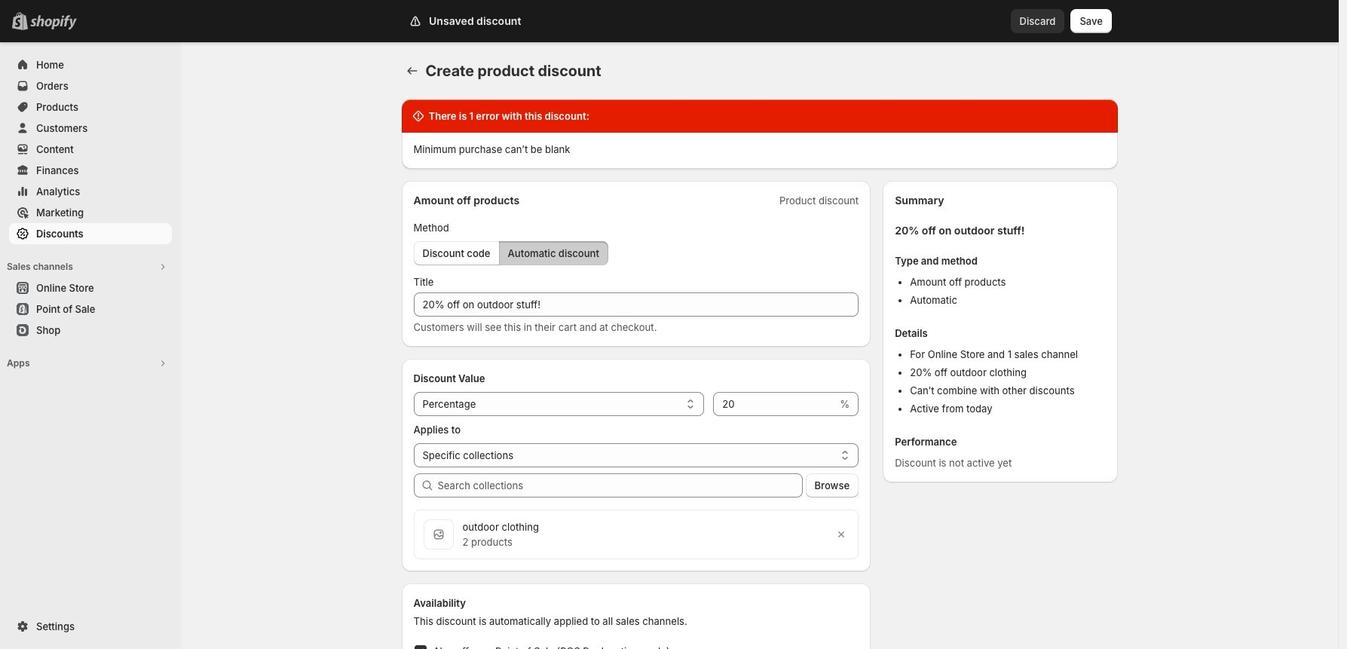Task type: locate. For each thing, give the bounding box(es) containing it.
None text field
[[713, 392, 837, 416]]

None text field
[[413, 292, 859, 317]]



Task type: describe. For each thing, give the bounding box(es) containing it.
shopify image
[[30, 15, 77, 30]]

Search collections text field
[[438, 473, 802, 498]]



Task type: vqa. For each thing, say whether or not it's contained in the screenshot.
first Saturday element from the left
no



